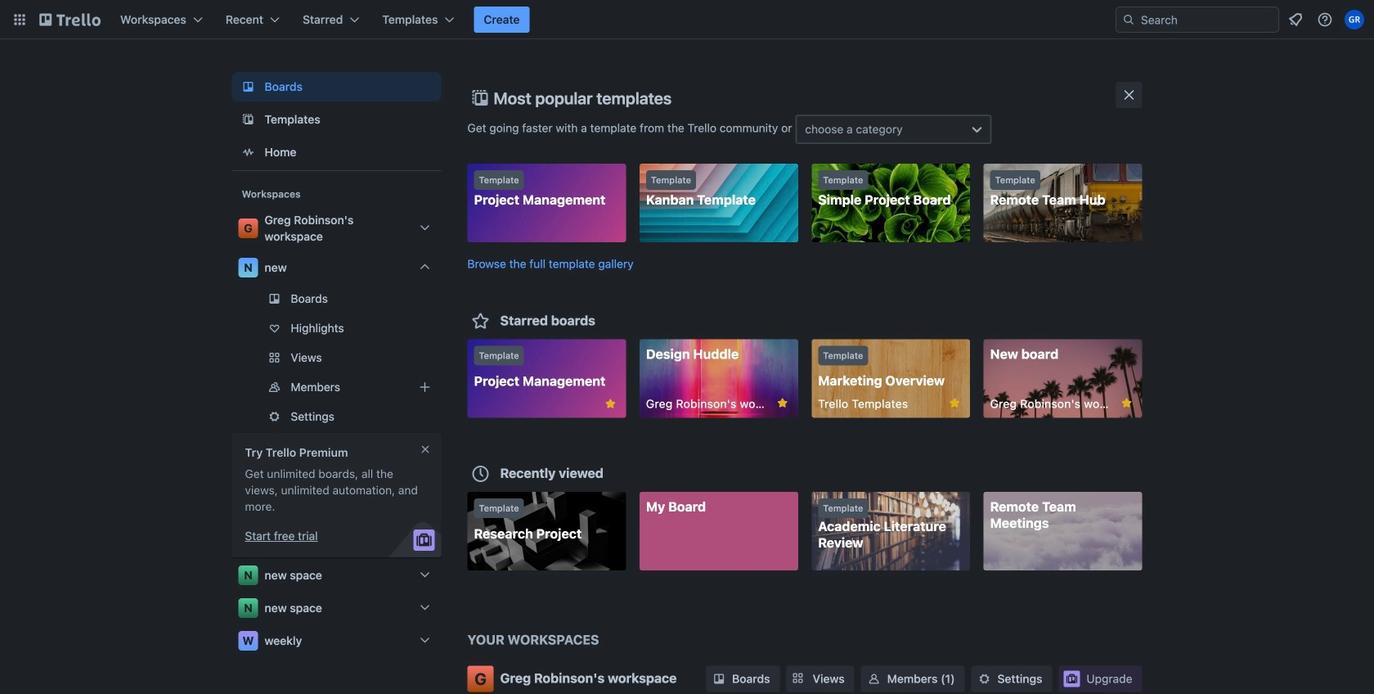 Task type: describe. For each thing, give the bounding box(es) containing it.
primary element
[[0, 0, 1375, 39]]

greg robinson (gregrobinson96) image
[[1346, 10, 1365, 29]]

0 notifications image
[[1287, 10, 1306, 29]]

add image
[[415, 377, 435, 397]]

home image
[[239, 142, 258, 162]]

back to home image
[[39, 7, 101, 33]]

0 horizontal spatial click to unstar this board. it will be removed from your starred list. image
[[603, 397, 618, 411]]

3 sm image from the left
[[977, 671, 993, 687]]



Task type: vqa. For each thing, say whether or not it's contained in the screenshot.
OPEN INFORMATION MENU image at the right top of the page
yes



Task type: locate. For each thing, give the bounding box(es) containing it.
click to unstar this board. it will be removed from your starred list. image
[[1120, 396, 1135, 410], [603, 397, 618, 411]]

1 horizontal spatial sm image
[[866, 671, 883, 687]]

1 horizontal spatial click to unstar this board. it will be removed from your starred list. image
[[1120, 396, 1135, 410]]

Search field
[[1136, 8, 1279, 31]]

template board image
[[239, 110, 258, 129]]

board image
[[239, 77, 258, 97]]

open information menu image
[[1318, 11, 1334, 28]]

0 horizontal spatial sm image
[[711, 671, 728, 687]]

2 sm image from the left
[[866, 671, 883, 687]]

2 horizontal spatial sm image
[[977, 671, 993, 687]]

1 sm image from the left
[[711, 671, 728, 687]]

sm image
[[711, 671, 728, 687], [866, 671, 883, 687], [977, 671, 993, 687]]

search image
[[1123, 13, 1136, 26]]



